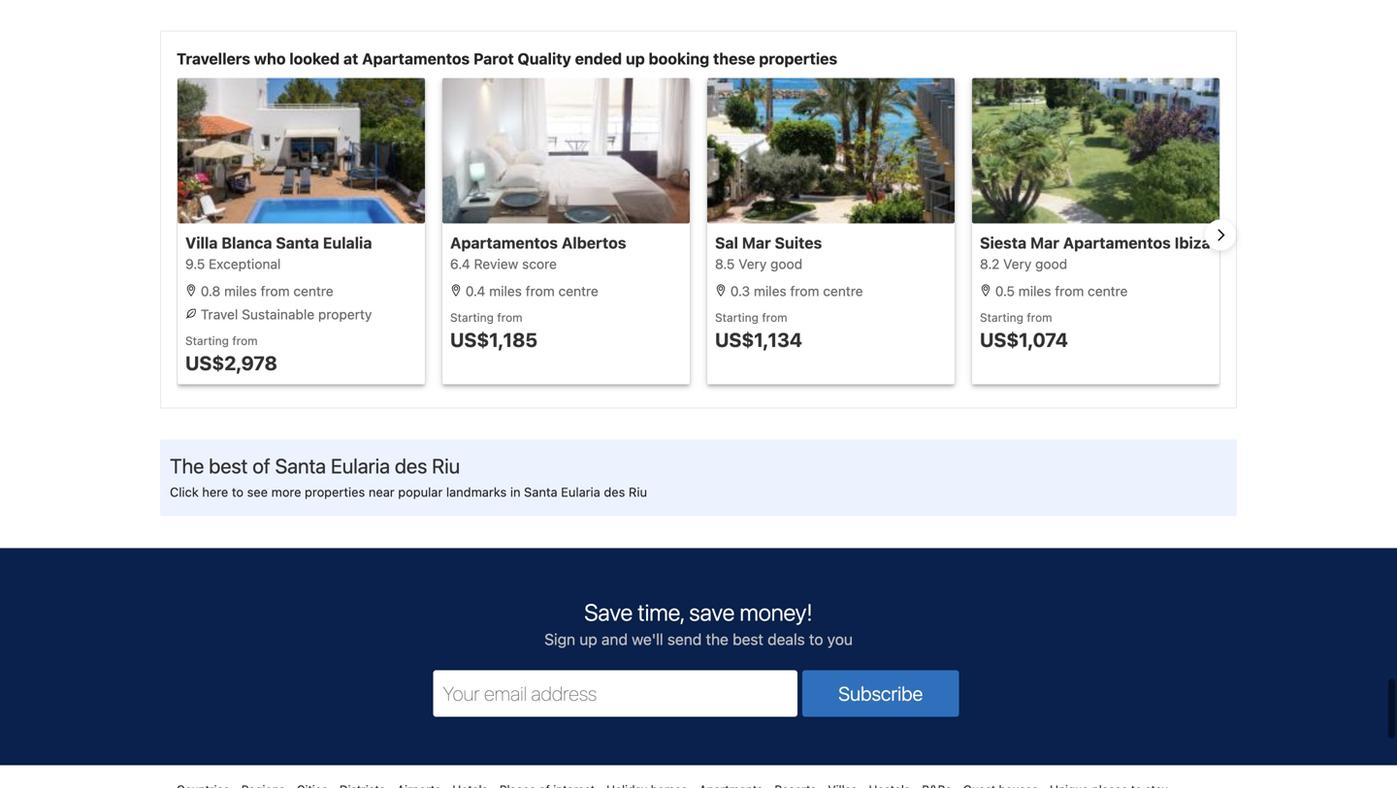 Task type: describe. For each thing, give the bounding box(es) containing it.
apartamentos inside siesta mar apartamentos ibiza 8.2 very good
[[1063, 234, 1171, 252]]

here
[[202, 485, 228, 500]]

0.5 miles from centre
[[992, 283, 1128, 299]]

of
[[253, 454, 270, 478]]

sal mar suites 8.5 very good
[[715, 234, 822, 272]]

who
[[254, 49, 286, 68]]

send
[[668, 631, 702, 649]]

Your email address email field
[[433, 671, 798, 718]]

1 vertical spatial santa
[[275, 454, 326, 478]]

ended
[[575, 49, 622, 68]]

us$1,074
[[980, 328, 1068, 351]]

the
[[706, 631, 729, 649]]

at
[[343, 49, 358, 68]]

blanca
[[222, 234, 272, 252]]

booking
[[649, 49, 710, 68]]

eulalia
[[323, 234, 372, 252]]

from up sustainable
[[261, 283, 290, 299]]

1 vertical spatial eularia
[[561, 485, 601, 500]]

good inside sal mar suites 8.5 very good
[[771, 256, 803, 272]]

mar for us$1,074
[[1031, 234, 1060, 252]]

starting from us$2,978
[[185, 334, 277, 374]]

sign
[[545, 631, 576, 649]]

0 vertical spatial properties
[[759, 49, 838, 68]]

click
[[170, 485, 199, 500]]

apartamentos right "at"
[[362, 49, 470, 68]]

popular
[[398, 485, 443, 500]]

subscribe
[[839, 683, 923, 705]]

best inside the best of santa eularia des riu click here to see more properties near popular landmarks in santa eularia des riu
[[209, 454, 248, 478]]

time,
[[638, 599, 684, 626]]

1 horizontal spatial des
[[604, 485, 625, 500]]

0.8 miles from centre
[[197, 283, 334, 299]]

apartamentos inside apartamentos albertos 6.4 review score
[[450, 234, 558, 252]]

siesta
[[980, 234, 1027, 252]]

centre for us$1,185
[[559, 283, 599, 299]]

suites
[[775, 234, 822, 252]]

from inside starting from us$1,074
[[1027, 311, 1053, 325]]

good inside siesta mar apartamentos ibiza 8.2 very good
[[1036, 256, 1068, 272]]

villa blanca santa eulalia 9.5 exceptional
[[185, 234, 372, 272]]

from inside the starting from us$1,134
[[762, 311, 788, 325]]

best inside 'save time, save money! sign up and we'll send the best deals to you'
[[733, 631, 764, 649]]

0.5
[[995, 283, 1015, 299]]

up inside 'save time, save money! sign up and we'll send the best deals to you'
[[580, 631, 598, 649]]

starting for us$1,074
[[980, 311, 1024, 325]]

sustainable
[[242, 307, 315, 323]]

travellers who looked at apartamentos parot quality ended up booking these properties
[[177, 49, 838, 68]]

landmarks
[[446, 485, 507, 500]]

save
[[689, 599, 735, 626]]

centre for us$1,074
[[1088, 283, 1128, 299]]

subscribe button
[[803, 671, 959, 718]]

save
[[584, 599, 633, 626]]

santa inside 'villa blanca santa eulalia 9.5 exceptional'
[[276, 234, 319, 252]]

us$2,978
[[185, 352, 277, 374]]

0.3
[[731, 283, 750, 299]]

0 vertical spatial riu
[[432, 454, 460, 478]]

centre for us$1,134
[[823, 283, 863, 299]]

money!
[[740, 599, 813, 626]]

to inside the best of santa eularia des riu click here to see more properties near popular landmarks in santa eularia des riu
[[232, 485, 244, 500]]

to inside 'save time, save money! sign up and we'll send the best deals to you'
[[809, 631, 823, 649]]

apartamentos albertos 6.4 review score
[[450, 234, 626, 272]]

from down siesta mar apartamentos ibiza 8.2 very good
[[1055, 283, 1084, 299]]

we'll
[[632, 631, 663, 649]]

from inside starting from us$1,185
[[497, 311, 523, 325]]

mar for us$1,134
[[742, 234, 771, 252]]

from down score
[[526, 283, 555, 299]]

region containing us$1,185
[[161, 78, 1236, 392]]

starting from us$1,074
[[980, 311, 1068, 351]]

0.4 miles from centre
[[462, 283, 599, 299]]

albertos
[[562, 234, 626, 252]]

parot
[[474, 49, 514, 68]]

0 horizontal spatial eularia
[[331, 454, 390, 478]]

these
[[713, 49, 755, 68]]



Task type: locate. For each thing, give the bounding box(es) containing it.
mar inside siesta mar apartamentos ibiza 8.2 very good
[[1031, 234, 1060, 252]]

best
[[209, 454, 248, 478], [733, 631, 764, 649]]

2 vertical spatial santa
[[524, 485, 558, 500]]

1 vertical spatial properties
[[305, 485, 365, 500]]

us$1,185
[[450, 328, 538, 351]]

sal
[[715, 234, 738, 252]]

mar inside sal mar suites 8.5 very good
[[742, 234, 771, 252]]

0 vertical spatial eularia
[[331, 454, 390, 478]]

best up here
[[209, 454, 248, 478]]

1 vertical spatial best
[[733, 631, 764, 649]]

0 vertical spatial santa
[[276, 234, 319, 252]]

starting from us$1,134
[[715, 311, 803, 351]]

from up us$1,074
[[1027, 311, 1053, 325]]

miles right 0.4
[[489, 283, 522, 299]]

you
[[827, 631, 853, 649]]

good
[[771, 256, 803, 272], [1036, 256, 1068, 272]]

from
[[261, 283, 290, 299], [526, 283, 555, 299], [790, 283, 820, 299], [1055, 283, 1084, 299], [497, 311, 523, 325], [762, 311, 788, 325], [1027, 311, 1053, 325], [232, 334, 258, 348]]

travel sustainable property
[[197, 307, 372, 323]]

4 centre from the left
[[1088, 283, 1128, 299]]

best right the
[[733, 631, 764, 649]]

0.8
[[201, 283, 221, 299]]

up left and
[[580, 631, 598, 649]]

from up us$2,978
[[232, 334, 258, 348]]

starting inside starting from us$2,978
[[185, 334, 229, 348]]

apartamentos up 0.5 miles from centre
[[1063, 234, 1171, 252]]

2 centre from the left
[[559, 283, 599, 299]]

0 horizontal spatial good
[[771, 256, 803, 272]]

starting inside starting from us$1,074
[[980, 311, 1024, 325]]

see
[[247, 485, 268, 500]]

miles for us$1,074
[[1019, 283, 1052, 299]]

starting down the travel on the top of the page
[[185, 334, 229, 348]]

properties right these
[[759, 49, 838, 68]]

0.4
[[466, 283, 486, 299]]

near
[[369, 485, 395, 500]]

score
[[522, 256, 557, 272]]

riu
[[432, 454, 460, 478], [629, 485, 647, 500]]

from inside starting from us$2,978
[[232, 334, 258, 348]]

1 horizontal spatial up
[[626, 49, 645, 68]]

looked
[[289, 49, 340, 68]]

4 miles from the left
[[1019, 283, 1052, 299]]

and
[[602, 631, 628, 649]]

eularia right in
[[561, 485, 601, 500]]

from up "us$1,185"
[[497, 311, 523, 325]]

apartamentos up 6.4 review
[[450, 234, 558, 252]]

from down suites
[[790, 283, 820, 299]]

2 good from the left
[[1036, 256, 1068, 272]]

starting for us$1,134
[[715, 311, 759, 325]]

santa right in
[[524, 485, 558, 500]]

deals
[[768, 631, 805, 649]]

siesta mar apartamentos ibiza 8.2 very good
[[980, 234, 1211, 272]]

1 vertical spatial up
[[580, 631, 598, 649]]

1 vertical spatial riu
[[629, 485, 647, 500]]

santa up 'more'
[[275, 454, 326, 478]]

miles right 0.3
[[754, 283, 787, 299]]

des
[[395, 454, 427, 478], [604, 485, 625, 500]]

good down suites
[[771, 256, 803, 272]]

1 horizontal spatial eularia
[[561, 485, 601, 500]]

starting from us$1,185
[[450, 311, 538, 351]]

starting for us$2,978
[[185, 334, 229, 348]]

starting for us$1,185
[[450, 311, 494, 325]]

0 horizontal spatial up
[[580, 631, 598, 649]]

ibiza
[[1175, 234, 1211, 252]]

1 horizontal spatial mar
[[1031, 234, 1060, 252]]

mar
[[742, 234, 771, 252], [1031, 234, 1060, 252]]

properties left near
[[305, 485, 365, 500]]

apartamentos
[[362, 49, 470, 68], [450, 234, 558, 252], [1063, 234, 1171, 252]]

starting inside starting from us$1,185
[[450, 311, 494, 325]]

the best of santa eularia des riu click here to see more properties near popular landmarks in santa eularia des riu
[[170, 454, 647, 500]]

up
[[626, 49, 645, 68], [580, 631, 598, 649]]

centre
[[293, 283, 334, 299], [559, 283, 599, 299], [823, 283, 863, 299], [1088, 283, 1128, 299]]

us$1,134
[[715, 328, 803, 351]]

mar right siesta
[[1031, 234, 1060, 252]]

miles for us$1,185
[[489, 283, 522, 299]]

properties
[[759, 49, 838, 68], [305, 485, 365, 500]]

starting down 0.5
[[980, 311, 1024, 325]]

1 horizontal spatial riu
[[629, 485, 647, 500]]

1 mar from the left
[[742, 234, 771, 252]]

8.2 very
[[980, 256, 1032, 272]]

0 vertical spatial up
[[626, 49, 645, 68]]

0 horizontal spatial riu
[[432, 454, 460, 478]]

2 miles from the left
[[489, 283, 522, 299]]

in
[[510, 485, 521, 500]]

starting down 0.4
[[450, 311, 494, 325]]

8.5 very
[[715, 256, 767, 272]]

to left see
[[232, 485, 244, 500]]

starting inside the starting from us$1,134
[[715, 311, 759, 325]]

santa
[[276, 234, 319, 252], [275, 454, 326, 478], [524, 485, 558, 500]]

miles
[[224, 283, 257, 299], [489, 283, 522, 299], [754, 283, 787, 299], [1019, 283, 1052, 299]]

0 horizontal spatial to
[[232, 485, 244, 500]]

the
[[170, 454, 204, 478]]

1 horizontal spatial best
[[733, 631, 764, 649]]

3 miles from the left
[[754, 283, 787, 299]]

save time, save money! sign up and we'll send the best deals to you
[[545, 599, 853, 649]]

starting down 0.3
[[715, 311, 759, 325]]

to left "you" at the right bottom of page
[[809, 631, 823, 649]]

1 miles from the left
[[224, 283, 257, 299]]

eularia
[[331, 454, 390, 478], [561, 485, 601, 500]]

0 horizontal spatial mar
[[742, 234, 771, 252]]

from up us$1,134
[[762, 311, 788, 325]]

3 centre from the left
[[823, 283, 863, 299]]

up right ended
[[626, 49, 645, 68]]

0.3 miles from centre
[[727, 283, 863, 299]]

miles right 0.5
[[1019, 283, 1052, 299]]

save time, save money! footer
[[0, 548, 1397, 789]]

villa
[[185, 234, 218, 252]]

travel
[[201, 307, 238, 323]]

quality
[[518, 49, 571, 68]]

1 vertical spatial des
[[604, 485, 625, 500]]

1 horizontal spatial to
[[809, 631, 823, 649]]

0 horizontal spatial properties
[[305, 485, 365, 500]]

0 horizontal spatial best
[[209, 454, 248, 478]]

0 vertical spatial to
[[232, 485, 244, 500]]

1 centre from the left
[[293, 283, 334, 299]]

main content
[[160, 0, 1237, 30]]

to
[[232, 485, 244, 500], [809, 631, 823, 649]]

property
[[318, 307, 372, 323]]

1 horizontal spatial properties
[[759, 49, 838, 68]]

more
[[271, 485, 301, 500]]

1 vertical spatial to
[[809, 631, 823, 649]]

miles down the 9.5 exceptional
[[224, 283, 257, 299]]

properties inside the best of santa eularia des riu click here to see more properties near popular landmarks in santa eularia des riu
[[305, 485, 365, 500]]

1 good from the left
[[771, 256, 803, 272]]

eularia up near
[[331, 454, 390, 478]]

mar up 8.5 very
[[742, 234, 771, 252]]

2 mar from the left
[[1031, 234, 1060, 252]]

good up 0.5 miles from centre
[[1036, 256, 1068, 272]]

0 vertical spatial best
[[209, 454, 248, 478]]

starting
[[450, 311, 494, 325], [715, 311, 759, 325], [980, 311, 1024, 325], [185, 334, 229, 348]]

9.5 exceptional
[[185, 256, 281, 272]]

6.4 review
[[450, 256, 519, 272]]

miles for us$1,134
[[754, 283, 787, 299]]

1 horizontal spatial good
[[1036, 256, 1068, 272]]

travellers
[[177, 49, 250, 68]]

region
[[161, 78, 1236, 392]]

0 horizontal spatial des
[[395, 454, 427, 478]]

santa left eulalia
[[276, 234, 319, 252]]

0 vertical spatial des
[[395, 454, 427, 478]]



Task type: vqa. For each thing, say whether or not it's contained in the screenshot.
Flat-
no



